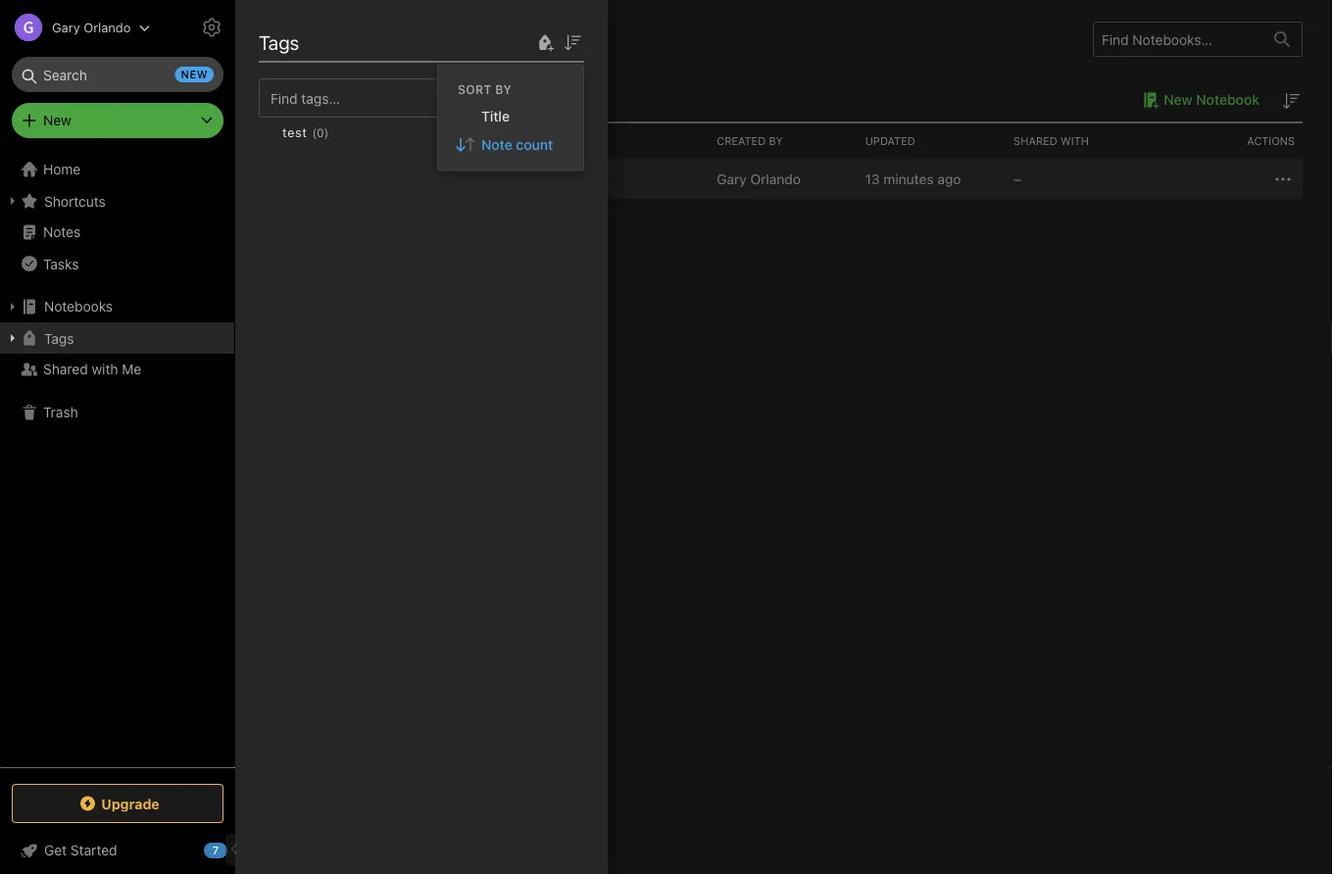 Task type: locate. For each thing, give the bounding box(es) containing it.
1
[[265, 91, 272, 108], [428, 171, 434, 188]]

tags up 1 notebook
[[259, 30, 299, 53]]

shared
[[43, 361, 88, 378]]

1 vertical spatial )
[[434, 171, 439, 188]]

trash
[[43, 405, 78, 421]]

0 vertical spatial new
[[1164, 92, 1193, 108]]

row group
[[265, 160, 1303, 199]]

with
[[1061, 135, 1089, 148]]

1 vertical spatial orlando
[[751, 171, 801, 187]]

tasks
[[43, 256, 79, 272]]

row group containing gary orlando
[[265, 160, 1303, 199]]

gary
[[52, 20, 80, 35], [717, 171, 747, 187]]

) right the (
[[324, 126, 329, 140]]

gary orlando
[[52, 20, 131, 35], [717, 171, 801, 187]]

1 horizontal spatial 1
[[428, 171, 434, 188]]

1 notebook
[[265, 91, 341, 108]]

sort by
[[458, 83, 512, 97]]

new inside button
[[1164, 92, 1193, 108]]

notebooks up "notebook"
[[265, 27, 358, 51]]

gary inside field
[[52, 20, 80, 35]]

home link
[[0, 154, 235, 185]]

get
[[44, 843, 67, 859]]

notebooks link
[[0, 291, 234, 323]]

new search field
[[25, 57, 214, 92]]

gary orlando up search text box
[[52, 20, 131, 35]]

title button
[[265, 124, 709, 159]]

Account field
[[0, 8, 150, 47]]

expand notebooks image
[[5, 299, 21, 315]]

Sort field
[[561, 30, 584, 54]]

orlando inside first notebook row
[[751, 171, 801, 187]]

new notebook
[[1164, 92, 1260, 108]]

1 down title button
[[428, 171, 434, 188]]

orlando
[[84, 20, 131, 35], [751, 171, 801, 187]]

note count
[[482, 136, 553, 153]]

shared with me link
[[0, 354, 234, 385]]

new left "notebook"
[[1164, 92, 1193, 108]]

gary up search text box
[[52, 20, 80, 35]]

new inside popup button
[[43, 112, 71, 128]]

)
[[324, 126, 329, 140], [434, 171, 439, 188]]

by
[[769, 135, 783, 148]]

1 horizontal spatial orlando
[[751, 171, 801, 187]]

0 horizontal spatial orlando
[[84, 20, 131, 35]]

new
[[1164, 92, 1193, 108], [43, 112, 71, 128]]

1 vertical spatial gary orlando
[[717, 171, 801, 187]]

notebooks
[[265, 27, 358, 51], [44, 299, 113, 315]]

0 horizontal spatial notebooks
[[44, 299, 113, 315]]

0 horizontal spatial gary orlando
[[52, 20, 131, 35]]

me
[[122, 361, 141, 378]]

new up home
[[43, 112, 71, 128]]

new notebook button
[[1137, 88, 1260, 112]]

1 inside first notebook row
[[428, 171, 434, 188]]

gary down created
[[717, 171, 747, 187]]

) inside test ( 0 )
[[324, 126, 329, 140]]

tags
[[259, 30, 299, 53], [44, 330, 74, 346]]

1 vertical spatial new
[[43, 112, 71, 128]]

1 horizontal spatial gary orlando
[[717, 171, 801, 187]]

upgrade
[[101, 796, 160, 812]]

) inside first notebook row
[[434, 171, 439, 188]]

tree containing home
[[0, 154, 235, 767]]

1 horizontal spatial tags
[[259, 30, 299, 53]]

Search text field
[[25, 57, 210, 92]]

0 vertical spatial )
[[324, 126, 329, 140]]

with
[[92, 361, 118, 378]]

0 horizontal spatial )
[[324, 126, 329, 140]]

row group inside the notebooks element
[[265, 160, 1303, 199]]

0 horizontal spatial gary
[[52, 20, 80, 35]]

0 horizontal spatial new
[[43, 112, 71, 128]]

settings image
[[200, 16, 224, 39]]

0 horizontal spatial 1
[[265, 91, 272, 108]]

minutes
[[884, 171, 934, 187]]

0 horizontal spatial tags
[[44, 330, 74, 346]]

orlando down by
[[751, 171, 801, 187]]

title
[[273, 135, 302, 148]]

tasks button
[[0, 248, 234, 280]]

by
[[496, 83, 512, 97]]

tags up "shared"
[[44, 330, 74, 346]]

tags inside button
[[44, 330, 74, 346]]

0
[[317, 126, 324, 140]]

orlando up search text box
[[84, 20, 131, 35]]

shared with me
[[43, 361, 141, 378]]

tree
[[0, 154, 235, 767]]

0 vertical spatial gary orlando
[[52, 20, 131, 35]]

0 vertical spatial orlando
[[84, 20, 131, 35]]

gary orlando down 'created by'
[[717, 171, 801, 187]]

) down title button
[[434, 171, 439, 188]]

1 vertical spatial gary
[[717, 171, 747, 187]]

0 vertical spatial notebooks
[[265, 27, 358, 51]]

1 vertical spatial 1
[[428, 171, 434, 188]]

click to collapse image
[[228, 839, 243, 862]]

1 vertical spatial tags
[[44, 330, 74, 346]]

notebooks element
[[235, 0, 1333, 875]]

1 left "notebook"
[[265, 91, 272, 108]]

notes
[[43, 224, 81, 240]]

–
[[1014, 171, 1022, 187]]

notebooks down tasks on the top left of the page
[[44, 299, 113, 315]]

new button
[[12, 103, 224, 138]]

ago
[[938, 171, 962, 187]]

1 horizontal spatial gary
[[717, 171, 747, 187]]

1 horizontal spatial new
[[1164, 92, 1193, 108]]

title
[[482, 108, 510, 125]]

first notebook row
[[265, 160, 1303, 199]]

(
[[312, 126, 317, 140]]

created by
[[717, 135, 783, 148]]

orlando inside field
[[84, 20, 131, 35]]

0 vertical spatial gary
[[52, 20, 80, 35]]

0 vertical spatial 1
[[265, 91, 272, 108]]

create new tag image
[[534, 31, 557, 54]]

0 vertical spatial tags
[[259, 30, 299, 53]]

new for new
[[43, 112, 71, 128]]

1 horizontal spatial )
[[434, 171, 439, 188]]

started
[[70, 843, 117, 859]]

1 vertical spatial notebooks
[[44, 299, 113, 315]]

13
[[866, 171, 880, 187]]

1 horizontal spatial notebooks
[[265, 27, 358, 51]]

trash link
[[0, 397, 234, 429]]

1 )
[[428, 171, 439, 188]]



Task type: vqa. For each thing, say whether or not it's contained in the screenshot.
created by button
yes



Task type: describe. For each thing, give the bounding box(es) containing it.
gary orlando inside field
[[52, 20, 131, 35]]

13 minutes ago
[[866, 171, 962, 187]]

shared with button
[[1006, 124, 1155, 159]]

shared with
[[1014, 135, 1089, 148]]

new for new notebook
[[1164, 92, 1193, 108]]

notes link
[[0, 217, 234, 248]]

get started
[[44, 843, 117, 859]]

note
[[482, 136, 513, 153]]

upgrade button
[[12, 785, 224, 824]]

gary orlando inside first notebook row
[[717, 171, 801, 187]]

notebook
[[1197, 92, 1260, 108]]

Find tags… text field
[[260, 85, 561, 111]]

actions button
[[1155, 124, 1303, 159]]

shortcuts
[[44, 193, 106, 209]]

shared
[[1014, 135, 1058, 148]]

notebook
[[275, 91, 341, 108]]

new
[[181, 68, 208, 81]]

shortcuts button
[[0, 185, 234, 217]]

home
[[43, 161, 81, 178]]

gary inside first notebook row
[[717, 171, 747, 187]]

count
[[516, 136, 553, 153]]

dropdown list menu
[[438, 103, 584, 158]]

test ( 0 )
[[282, 125, 329, 140]]

1 for 1 )
[[428, 171, 434, 188]]

notebooks inside the notebooks element
[[265, 27, 358, 51]]

updated button
[[858, 124, 1006, 159]]

expand tags image
[[5, 330, 21, 346]]

created
[[717, 135, 766, 148]]

7
[[213, 845, 219, 858]]

created by button
[[709, 124, 858, 159]]

updated
[[866, 135, 916, 148]]

test
[[282, 125, 307, 140]]

sort options image
[[561, 31, 584, 54]]

Help and Learning task checklist field
[[0, 836, 235, 867]]

note count link
[[438, 130, 584, 158]]

title link
[[438, 103, 584, 130]]

1 for 1 notebook
[[265, 91, 272, 108]]

sort
[[458, 83, 492, 97]]

Find Notebooks… text field
[[1094, 23, 1263, 55]]

notebooks inside the notebooks link
[[44, 299, 113, 315]]

tags button
[[0, 323, 234, 354]]

actions
[[1248, 135, 1296, 148]]



